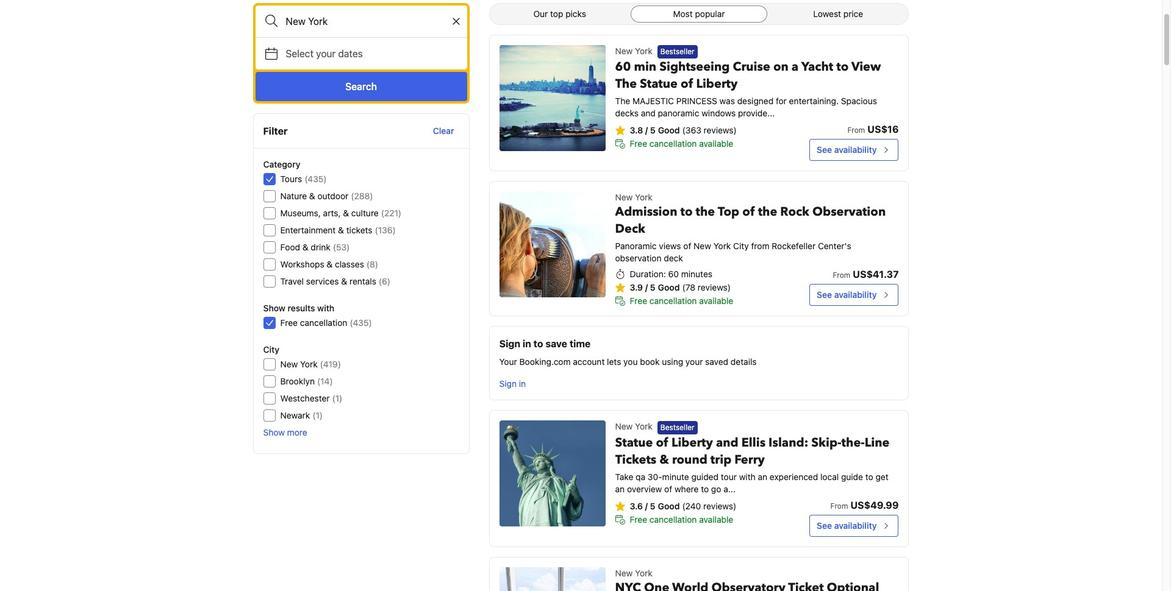 Task type: describe. For each thing, give the bounding box(es) containing it.
views
[[659, 241, 681, 252]]

of right views
[[683, 241, 691, 252]]

sign for sign in to save time
[[499, 339, 520, 350]]

and inside "60 min sightseeing cruise on a yacht to view the statue of liberty the majestic princess was designed for entertaining. spacious decks and panoramic windows provide..."
[[641, 108, 656, 119]]

(419)
[[320, 359, 341, 370]]

2 good from the top
[[658, 283, 680, 293]]

booking.com
[[519, 357, 571, 367]]

1 vertical spatial reviews)
[[698, 283, 731, 293]]

princess
[[676, 96, 717, 106]]

3.9 / 5 good (78 reviews)
[[630, 283, 731, 293]]

of right top
[[743, 204, 755, 220]]

3.6 / 5 good (240 reviews)
[[630, 501, 736, 512]]

guide
[[841, 472, 863, 482]]

(1) for westchester (1)
[[332, 393, 342, 404]]

windows
[[702, 108, 736, 119]]

provide...
[[738, 108, 775, 119]]

show for show results with
[[263, 303, 285, 314]]

minute
[[662, 472, 689, 482]]

availability for 60 min sightseeing cruise on a yacht to view the statue of liberty
[[834, 145, 877, 155]]

round
[[672, 452, 708, 468]]

book
[[640, 357, 660, 367]]

30-
[[648, 472, 662, 482]]

culture
[[351, 208, 379, 218]]

majestic
[[633, 96, 674, 106]]

entertaining.
[[789, 96, 839, 106]]

brooklyn (14)
[[280, 376, 333, 387]]

results
[[288, 303, 315, 314]]

0 vertical spatial an
[[758, 472, 767, 482]]

select your dates
[[286, 48, 363, 59]]

panoramic
[[658, 108, 699, 119]]

(288)
[[351, 191, 373, 201]]

2 free cancellation available from the top
[[630, 296, 733, 306]]

from for 60 min sightseeing cruise on a yacht to view the statue of liberty
[[848, 126, 865, 135]]

westchester (1)
[[280, 393, 342, 404]]

was
[[720, 96, 735, 106]]

where
[[675, 484, 699, 494]]

to left get
[[865, 472, 873, 482]]

see availability for statue of liberty and ellis island: skip-the-line tickets & round trip ferry
[[817, 521, 877, 531]]

new york for statue
[[615, 422, 653, 432]]

& right nature
[[309, 191, 315, 201]]

statue inside "statue of liberty and ellis island: skip-the-line tickets & round trip ferry take qa 30-minute guided tour with an experienced local guide to get an overview of where to go a..."
[[615, 435, 653, 451]]

free cancellation available for liberty
[[630, 515, 733, 525]]

tours
[[280, 174, 302, 184]]

our
[[533, 9, 548, 19]]

top
[[718, 204, 739, 220]]

clear
[[433, 126, 454, 136]]

travel services & rentals (6)
[[280, 276, 390, 287]]

ellis
[[742, 435, 766, 451]]

2 the from the top
[[615, 96, 630, 106]]

using
[[662, 357, 683, 367]]

tickets
[[346, 225, 372, 235]]

Where are you going? search field
[[255, 5, 467, 37]]

1 the from the left
[[696, 204, 715, 220]]

guided
[[691, 472, 719, 482]]

search
[[345, 81, 377, 92]]

a...
[[724, 484, 736, 494]]

your
[[499, 357, 517, 367]]

local
[[820, 472, 839, 482]]

more
[[287, 428, 307, 438]]

3 new york from the top
[[615, 568, 653, 579]]

for
[[776, 96, 787, 106]]

clear button
[[428, 120, 459, 142]]

from us$49.99
[[831, 500, 899, 511]]

food & drink (53)
[[280, 242, 350, 253]]

rentals
[[350, 276, 376, 287]]

reviews) for liberty
[[703, 501, 736, 512]]

your booking.com account lets you book using your saved details
[[499, 357, 757, 367]]

show more
[[263, 428, 307, 438]]

bestseller for liberty
[[660, 423, 695, 432]]

travel
[[280, 276, 304, 287]]

observation
[[615, 253, 662, 264]]

newark
[[280, 411, 310, 421]]

qa
[[636, 472, 645, 482]]

3.8
[[630, 125, 643, 136]]

min
[[634, 59, 656, 75]]

with inside "statue of liberty and ellis island: skip-the-line tickets & round trip ferry take qa 30-minute guided tour with an experienced local guide to get an overview of where to go a..."
[[739, 472, 756, 482]]

of up 'tickets'
[[656, 435, 668, 451]]

1 the from the top
[[615, 76, 637, 92]]

select
[[286, 48, 314, 59]]

lowest price
[[813, 9, 863, 19]]

availability for statue of liberty and ellis island: skip-the-line tickets & round trip ferry
[[834, 521, 877, 531]]

tour
[[721, 472, 737, 482]]

entertainment & tickets (136)
[[280, 225, 396, 235]]

/ for of
[[645, 501, 648, 512]]

time
[[570, 339, 591, 350]]

from for admission to the top of the rock observation deck
[[833, 271, 850, 280]]

deck
[[615, 221, 645, 237]]

sightseeing
[[659, 59, 730, 75]]

sign in
[[499, 379, 526, 389]]

& right "arts,"
[[343, 208, 349, 218]]

center's
[[818, 241, 851, 252]]

1 horizontal spatial (435)
[[350, 318, 372, 328]]

experienced
[[770, 472, 818, 482]]

outdoor
[[317, 191, 349, 201]]

cancellation down 3.9 / 5 good (78 reviews)
[[650, 296, 697, 306]]

& down museums, arts, & culture (221)
[[338, 225, 344, 235]]

cancellation down 3.6 / 5 good (240 reviews)
[[650, 515, 697, 525]]

picks
[[566, 9, 586, 19]]

(14)
[[317, 376, 333, 387]]

cancellation down results
[[300, 318, 347, 328]]

designed
[[737, 96, 774, 106]]

workshops & classes (8)
[[280, 259, 378, 270]]

good for sightseeing
[[658, 125, 680, 136]]

2 / from the top
[[645, 283, 648, 293]]

nature & outdoor (288)
[[280, 191, 373, 201]]

statue of liberty and ellis island: skip-the-line tickets & round trip ferry image
[[499, 421, 605, 527]]

60 min sightseeing cruise on a yacht to view the statue of liberty the majestic princess was designed for entertaining. spacious decks and panoramic windows provide...
[[615, 59, 881, 119]]

free down 3.8
[[630, 139, 647, 149]]

city inside new york admission to the top of the rock observation deck panoramic views of new york city from rockefeller center's observation deck
[[733, 241, 749, 252]]

5 for min
[[650, 125, 656, 136]]

(8)
[[367, 259, 378, 270]]

to left save
[[534, 339, 543, 350]]

& inside "statue of liberty and ellis island: skip-the-line tickets & round trip ferry take qa 30-minute guided tour with an experienced local guide to get an overview of where to go a..."
[[660, 452, 669, 468]]

line
[[865, 435, 890, 451]]

category
[[263, 159, 300, 170]]



Task type: vqa. For each thing, say whether or not it's contained in the screenshot.


Task type: locate. For each thing, give the bounding box(es) containing it.
2 vertical spatial see availability
[[817, 521, 877, 531]]

2 availability from the top
[[834, 290, 877, 300]]

to inside "60 min sightseeing cruise on a yacht to view the statue of liberty the majestic princess was designed for entertaining. spacious decks and panoramic windows provide..."
[[836, 59, 849, 75]]

admission
[[615, 204, 677, 220]]

overview
[[627, 484, 662, 494]]

(1) down (14)
[[332, 393, 342, 404]]

0 vertical spatial availability
[[834, 145, 877, 155]]

1 vertical spatial city
[[263, 345, 279, 355]]

from us$16
[[848, 124, 899, 135]]

60 inside "60 min sightseeing cruise on a yacht to view the statue of liberty the majestic princess was designed for entertaining. spacious decks and panoramic windows provide..."
[[615, 59, 631, 75]]

with
[[317, 303, 334, 314], [739, 472, 756, 482]]

show left more
[[263, 428, 285, 438]]

from down "local"
[[831, 502, 848, 511]]

1 vertical spatial your
[[686, 357, 703, 367]]

2 the from the left
[[758, 204, 777, 220]]

1 sign from the top
[[499, 339, 520, 350]]

to left view
[[836, 59, 849, 75]]

see availability for 60 min sightseeing cruise on a yacht to view the statue of liberty
[[817, 145, 877, 155]]

0 horizontal spatial (1)
[[312, 411, 323, 421]]

liberty
[[696, 76, 738, 92], [672, 435, 713, 451]]

see availability down from us$16
[[817, 145, 877, 155]]

0 vertical spatial statue
[[640, 76, 678, 92]]

2 vertical spatial good
[[658, 501, 680, 512]]

free cancellation available down 3.8 / 5 good (363 reviews)
[[630, 139, 733, 149]]

top
[[550, 9, 563, 19]]

2 see from the top
[[817, 290, 832, 300]]

the
[[615, 76, 637, 92], [615, 96, 630, 106]]

0 vertical spatial with
[[317, 303, 334, 314]]

1 bestseller from the top
[[660, 47, 695, 56]]

free down 3.6
[[630, 515, 647, 525]]

1 horizontal spatial and
[[716, 435, 739, 451]]

0 vertical spatial the
[[615, 76, 637, 92]]

2 sign from the top
[[499, 379, 517, 389]]

60 min sightseeing cruise on a yacht to view the statue of liberty image
[[499, 45, 605, 151]]

reviews) down minutes
[[698, 283, 731, 293]]

a
[[792, 59, 799, 75]]

2 vertical spatial see
[[817, 521, 832, 531]]

0 vertical spatial in
[[523, 339, 531, 350]]

duration:
[[630, 269, 666, 280]]

1 vertical spatial new york
[[615, 422, 653, 432]]

1 vertical spatial statue
[[615, 435, 653, 451]]

cruise
[[733, 59, 770, 75]]

of down minute
[[664, 484, 672, 494]]

1 horizontal spatial with
[[739, 472, 756, 482]]

availability down from us$41.37
[[834, 290, 877, 300]]

and inside "statue of liberty and ellis island: skip-the-line tickets & round trip ferry take qa 30-minute guided tour with an experienced local guide to get an overview of where to go a..."
[[716, 435, 739, 451]]

reviews) down go
[[703, 501, 736, 512]]

get
[[876, 472, 889, 482]]

0 vertical spatial show
[[263, 303, 285, 314]]

1 horizontal spatial the
[[758, 204, 777, 220]]

filter
[[263, 126, 288, 137]]

1 vertical spatial liberty
[[672, 435, 713, 451]]

/ for min
[[645, 125, 648, 136]]

2 5 from the top
[[650, 283, 655, 293]]

available for liberty
[[699, 515, 733, 525]]

free
[[630, 139, 647, 149], [630, 296, 647, 306], [280, 318, 298, 328], [630, 515, 647, 525]]

0 vertical spatial and
[[641, 108, 656, 119]]

with down ferry
[[739, 472, 756, 482]]

0 horizontal spatial and
[[641, 108, 656, 119]]

yacht
[[801, 59, 833, 75]]

and down majestic
[[641, 108, 656, 119]]

1 horizontal spatial an
[[758, 472, 767, 482]]

entertainment
[[280, 225, 336, 235]]

an down ferry
[[758, 472, 767, 482]]

bestseller up sightseeing
[[660, 47, 695, 56]]

0 vertical spatial 60
[[615, 59, 631, 75]]

1 5 from the top
[[650, 125, 656, 136]]

statue inside "60 min sightseeing cruise on a yacht to view the statue of liberty the majestic princess was designed for entertaining. spacious decks and panoramic windows provide..."
[[640, 76, 678, 92]]

free cancellation available down 3.6 / 5 good (240 reviews)
[[630, 515, 733, 525]]

price
[[843, 9, 863, 19]]

dates
[[338, 48, 363, 59]]

good for liberty
[[658, 501, 680, 512]]

lets
[[607, 357, 621, 367]]

0 vertical spatial 5
[[650, 125, 656, 136]]

1 vertical spatial 5
[[650, 283, 655, 293]]

0 horizontal spatial an
[[615, 484, 625, 494]]

1 vertical spatial (1)
[[312, 411, 323, 421]]

show left results
[[263, 303, 285, 314]]

show more button
[[263, 427, 307, 439]]

from inside from us$41.37
[[833, 271, 850, 280]]

0 vertical spatial good
[[658, 125, 680, 136]]

availability down from us$16
[[834, 145, 877, 155]]

1 good from the top
[[658, 125, 680, 136]]

2 see availability from the top
[[817, 290, 877, 300]]

show for show more
[[263, 428, 285, 438]]

(435) up nature & outdoor (288)
[[305, 174, 327, 184]]

1 horizontal spatial (1)
[[332, 393, 342, 404]]

to up views
[[680, 204, 693, 220]]

and up trip
[[716, 435, 739, 451]]

from
[[848, 126, 865, 135], [833, 271, 850, 280], [831, 502, 848, 511]]

cancellation
[[650, 139, 697, 149], [650, 296, 697, 306], [300, 318, 347, 328], [650, 515, 697, 525]]

city down show results with
[[263, 345, 279, 355]]

newark (1)
[[280, 411, 323, 421]]

drink
[[311, 242, 331, 253]]

go
[[711, 484, 721, 494]]

(6)
[[379, 276, 390, 287]]

liberty inside "60 min sightseeing cruise on a yacht to view the statue of liberty the majestic princess was designed for entertaining. spacious decks and panoramic windows provide..."
[[696, 76, 738, 92]]

/ right 3.9
[[645, 283, 648, 293]]

2 vertical spatial from
[[831, 502, 848, 511]]

of down sightseeing
[[681, 76, 693, 92]]

0 horizontal spatial city
[[263, 345, 279, 355]]

available down (240 on the right bottom of the page
[[699, 515, 733, 525]]

in up the booking.com
[[523, 339, 531, 350]]

from inside from us$49.99
[[831, 502, 848, 511]]

view
[[851, 59, 881, 75]]

see availability
[[817, 145, 877, 155], [817, 290, 877, 300], [817, 521, 877, 531]]

statue up majestic
[[640, 76, 678, 92]]

1 vertical spatial an
[[615, 484, 625, 494]]

60
[[615, 59, 631, 75], [668, 269, 679, 280]]

see down from us$49.99
[[817, 521, 832, 531]]

the down the min
[[615, 76, 637, 92]]

3 availability from the top
[[834, 521, 877, 531]]

1 free cancellation available from the top
[[630, 139, 733, 149]]

see for view
[[817, 145, 832, 155]]

(1) for newark (1)
[[312, 411, 323, 421]]

your right using
[[686, 357, 703, 367]]

see
[[817, 145, 832, 155], [817, 290, 832, 300], [817, 521, 832, 531]]

show
[[263, 303, 285, 314], [263, 428, 285, 438]]

1 vertical spatial 60
[[668, 269, 679, 280]]

1 vertical spatial see
[[817, 290, 832, 300]]

free cancellation available for sightseeing
[[630, 139, 733, 149]]

0 vertical spatial (1)
[[332, 393, 342, 404]]

tickets
[[615, 452, 657, 468]]

show inside button
[[263, 428, 285, 438]]

deck
[[664, 253, 683, 264]]

our top picks
[[533, 9, 586, 19]]

0 horizontal spatial with
[[317, 303, 334, 314]]

trip
[[711, 452, 732, 468]]

0 vertical spatial available
[[699, 139, 733, 149]]

sign in to save time
[[499, 339, 591, 350]]

0 vertical spatial free cancellation available
[[630, 139, 733, 149]]

good
[[658, 125, 680, 136], [658, 283, 680, 293], [658, 501, 680, 512]]

see availability down from us$49.99
[[817, 521, 877, 531]]

1 new york from the top
[[615, 46, 653, 56]]

available down (363
[[699, 139, 733, 149]]

(363
[[682, 125, 701, 136]]

1 horizontal spatial your
[[686, 357, 703, 367]]

see down center's
[[817, 290, 832, 300]]

reviews) down windows
[[704, 125, 737, 136]]

tours (435)
[[280, 174, 327, 184]]

2 vertical spatial new york
[[615, 568, 653, 579]]

3 good from the top
[[658, 501, 680, 512]]

free down 3.9
[[630, 296, 647, 306]]

1 vertical spatial availability
[[834, 290, 877, 300]]

the left rock
[[758, 204, 777, 220]]

from inside from us$16
[[848, 126, 865, 135]]

cancellation down 3.8 / 5 good (363 reviews)
[[650, 139, 697, 149]]

3 available from the top
[[699, 515, 733, 525]]

1 horizontal spatial city
[[733, 241, 749, 252]]

new york admission to the top of the rock observation deck panoramic views of new york city from rockefeller center's observation deck
[[615, 192, 886, 264]]

1 horizontal spatial 60
[[668, 269, 679, 280]]

sign up your
[[499, 339, 520, 350]]

availability down from us$49.99
[[834, 521, 877, 531]]

(1)
[[332, 393, 342, 404], [312, 411, 323, 421]]

from for statue of liberty and ellis island: skip-the-line tickets & round trip ferry
[[831, 502, 848, 511]]

5 down duration:
[[650, 283, 655, 293]]

& up 30-
[[660, 452, 669, 468]]

0 vertical spatial see availability
[[817, 145, 877, 155]]

3 5 from the top
[[650, 501, 655, 512]]

1 vertical spatial in
[[519, 379, 526, 389]]

from
[[751, 241, 770, 252]]

city left from
[[733, 241, 749, 252]]

rock
[[780, 204, 809, 220]]

2 vertical spatial available
[[699, 515, 733, 525]]

1 vertical spatial show
[[263, 428, 285, 438]]

good down duration: 60 minutes
[[658, 283, 680, 293]]

& left drink
[[302, 242, 308, 253]]

0 vertical spatial /
[[645, 125, 648, 136]]

60 left the min
[[615, 59, 631, 75]]

2 available from the top
[[699, 296, 733, 306]]

sign in link
[[494, 374, 531, 395]]

from down center's
[[833, 271, 850, 280]]

in down the booking.com
[[519, 379, 526, 389]]

see availability for admission to the top of the rock observation deck
[[817, 290, 877, 300]]

1 / from the top
[[645, 125, 648, 136]]

2 new york from the top
[[615, 422, 653, 432]]

sign for sign in
[[499, 379, 517, 389]]

in
[[523, 339, 531, 350], [519, 379, 526, 389]]

1 vertical spatial sign
[[499, 379, 517, 389]]

available down minutes
[[699, 296, 733, 306]]

1 vertical spatial from
[[833, 271, 850, 280]]

0 vertical spatial from
[[848, 126, 865, 135]]

0 vertical spatial sign
[[499, 339, 520, 350]]

60 up 3.9 / 5 good (78 reviews)
[[668, 269, 679, 280]]

nyc one world observatory ticket optional upgrade skip-the-line image
[[499, 568, 605, 592]]

2 vertical spatial 5
[[650, 501, 655, 512]]

2 vertical spatial /
[[645, 501, 648, 512]]

& up the travel services & rentals (6)
[[327, 259, 333, 270]]

0 horizontal spatial your
[[316, 48, 336, 59]]

good down panoramic
[[658, 125, 680, 136]]

1 vertical spatial see availability
[[817, 290, 877, 300]]

1 see from the top
[[817, 145, 832, 155]]

duration: 60 minutes
[[630, 269, 712, 280]]

free cancellation available down 3.9 / 5 good (78 reviews)
[[630, 296, 733, 306]]

2 bestseller from the top
[[660, 423, 695, 432]]

0 horizontal spatial (435)
[[305, 174, 327, 184]]

popular
[[695, 9, 725, 19]]

1 vertical spatial the
[[615, 96, 630, 106]]

take
[[615, 472, 633, 482]]

3.9
[[630, 283, 643, 293]]

0 vertical spatial new york
[[615, 46, 653, 56]]

see down entertaining.
[[817, 145, 832, 155]]

(1) down westchester (1)
[[312, 411, 323, 421]]

see for line
[[817, 521, 832, 531]]

available for sightseeing
[[699, 139, 733, 149]]

you
[[624, 357, 638, 367]]

services
[[306, 276, 339, 287]]

from us$41.37
[[833, 269, 899, 280]]

museums, arts, & culture (221)
[[280, 208, 401, 218]]

your left dates
[[316, 48, 336, 59]]

0 vertical spatial see
[[817, 145, 832, 155]]

free cancellation available
[[630, 139, 733, 149], [630, 296, 733, 306], [630, 515, 733, 525]]

0 vertical spatial (435)
[[305, 174, 327, 184]]

(435) down the rentals
[[350, 318, 372, 328]]

2 vertical spatial reviews)
[[703, 501, 736, 512]]

5 for of
[[650, 501, 655, 512]]

3 / from the top
[[645, 501, 648, 512]]

details
[[731, 357, 757, 367]]

2 show from the top
[[263, 428, 285, 438]]

1 vertical spatial with
[[739, 472, 756, 482]]

save
[[546, 339, 567, 350]]

in for sign in
[[519, 379, 526, 389]]

1 availability from the top
[[834, 145, 877, 155]]

3 see availability from the top
[[817, 521, 877, 531]]

2 vertical spatial availability
[[834, 521, 877, 531]]

liberty up was
[[696, 76, 738, 92]]

0 vertical spatial reviews)
[[704, 125, 737, 136]]

statue of liberty and ellis island: skip-the-line tickets & round trip ferry take qa 30-minute guided tour with an experienced local guide to get an overview of where to go a...
[[615, 435, 890, 494]]

0 vertical spatial your
[[316, 48, 336, 59]]

3 free cancellation available from the top
[[630, 515, 733, 525]]

bestseller for sightseeing
[[660, 47, 695, 56]]

show results with
[[263, 303, 334, 314]]

new york link
[[489, 557, 909, 592]]

minutes
[[681, 269, 712, 280]]

1 vertical spatial good
[[658, 283, 680, 293]]

(53)
[[333, 242, 350, 253]]

1 vertical spatial /
[[645, 283, 648, 293]]

the
[[696, 204, 715, 220], [758, 204, 777, 220]]

with up "free cancellation (435)"
[[317, 303, 334, 314]]

5 right 3.6
[[650, 501, 655, 512]]

new york for 60
[[615, 46, 653, 56]]

/ right 3.6
[[645, 501, 648, 512]]

1 see availability from the top
[[817, 145, 877, 155]]

see for rock
[[817, 290, 832, 300]]

nature
[[280, 191, 307, 201]]

1 vertical spatial bestseller
[[660, 423, 695, 432]]

an down "take"
[[615, 484, 625, 494]]

free down show results with
[[280, 318, 298, 328]]

lowest
[[813, 9, 841, 19]]

& down the classes
[[341, 276, 347, 287]]

reviews) for sightseeing
[[704, 125, 737, 136]]

the left top
[[696, 204, 715, 220]]

1 vertical spatial (435)
[[350, 318, 372, 328]]

&
[[309, 191, 315, 201], [343, 208, 349, 218], [338, 225, 344, 235], [302, 242, 308, 253], [327, 259, 333, 270], [341, 276, 347, 287], [660, 452, 669, 468]]

admission to the top of the rock observation deck image
[[499, 192, 605, 298]]

1 show from the top
[[263, 303, 285, 314]]

observation
[[812, 204, 886, 220]]

see availability down from us$41.37
[[817, 290, 877, 300]]

0 horizontal spatial the
[[696, 204, 715, 220]]

/ right 3.8
[[645, 125, 648, 136]]

availability for admission to the top of the rock observation deck
[[834, 290, 877, 300]]

statue up 'tickets'
[[615, 435, 653, 451]]

of inside "60 min sightseeing cruise on a yacht to view the statue of liberty the majestic princess was designed for entertaining. spacious decks and panoramic windows provide..."
[[681, 76, 693, 92]]

liberty up the round
[[672, 435, 713, 451]]

1 available from the top
[[699, 139, 733, 149]]

1 vertical spatial available
[[699, 296, 733, 306]]

to
[[836, 59, 849, 75], [680, 204, 693, 220], [534, 339, 543, 350], [865, 472, 873, 482], [701, 484, 709, 494]]

0 vertical spatial liberty
[[696, 76, 738, 92]]

sign down your
[[499, 379, 517, 389]]

0 horizontal spatial 60
[[615, 59, 631, 75]]

to inside new york admission to the top of the rock observation deck panoramic views of new york city from rockefeller center's observation deck
[[680, 204, 693, 220]]

skip-
[[811, 435, 842, 451]]

0 vertical spatial bestseller
[[660, 47, 695, 56]]

bestseller up the round
[[660, 423, 695, 432]]

workshops
[[280, 259, 324, 270]]

in for sign in to save time
[[523, 339, 531, 350]]

your
[[316, 48, 336, 59], [686, 357, 703, 367]]

(78
[[682, 283, 695, 293]]

good left (240 on the right bottom of the page
[[658, 501, 680, 512]]

5 right 3.8
[[650, 125, 656, 136]]

(136)
[[375, 225, 396, 235]]

the up decks
[[615, 96, 630, 106]]

to left go
[[701, 484, 709, 494]]

1 vertical spatial free cancellation available
[[630, 296, 733, 306]]

1 vertical spatial and
[[716, 435, 739, 451]]

from left us$16
[[848, 126, 865, 135]]

2 vertical spatial free cancellation available
[[630, 515, 733, 525]]

3 see from the top
[[817, 521, 832, 531]]

liberty inside "statue of liberty and ellis island: skip-the-line tickets & round trip ferry take qa 30-minute guided tour with an experienced local guide to get an overview of where to go a..."
[[672, 435, 713, 451]]

0 vertical spatial city
[[733, 241, 749, 252]]



